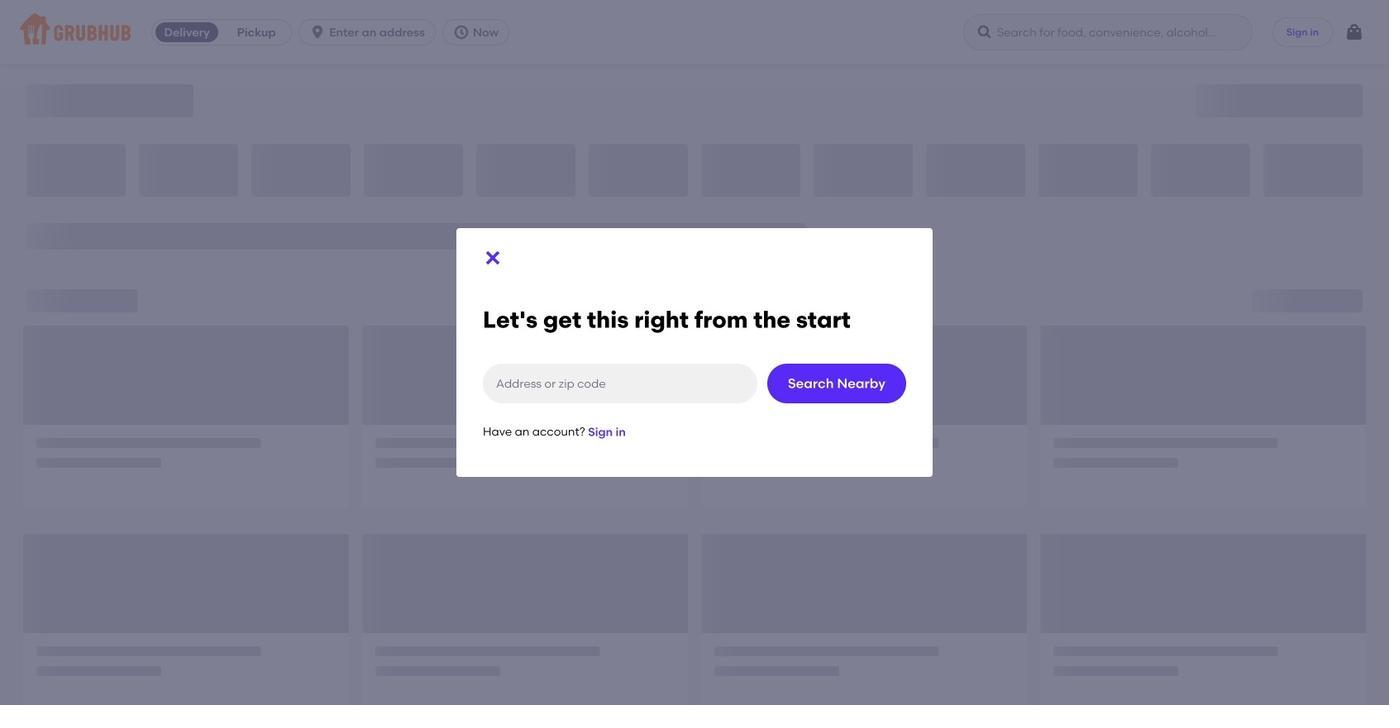 Task type: describe. For each thing, give the bounding box(es) containing it.
1 horizontal spatial svg image
[[1345, 22, 1365, 42]]

1 horizontal spatial svg image
[[453, 24, 470, 41]]



Task type: vqa. For each thing, say whether or not it's contained in the screenshot.
the bottom $13.00
no



Task type: locate. For each thing, give the bounding box(es) containing it.
2 horizontal spatial svg image
[[483, 248, 503, 268]]

0 horizontal spatial svg image
[[977, 24, 993, 41]]

0 horizontal spatial svg image
[[309, 24, 326, 41]]

svg image
[[309, 24, 326, 41], [453, 24, 470, 41], [483, 248, 503, 268]]

Search Address search field
[[483, 364, 757, 404]]

svg image
[[1345, 22, 1365, 42], [977, 24, 993, 41]]

main navigation navigation
[[0, 0, 1389, 65]]



